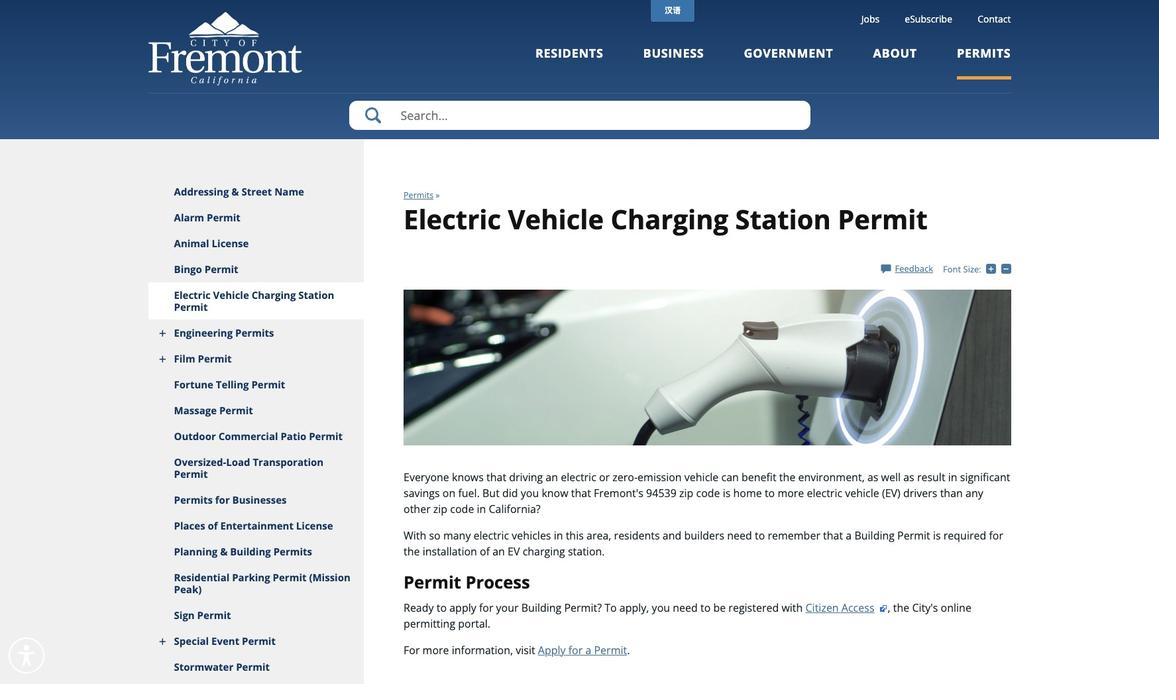 Task type: locate. For each thing, give the bounding box(es) containing it.
permit down the special event permit link
[[236, 660, 270, 674]]

for more information, visit apply for a permit .
[[404, 643, 630, 658]]

outdoor
[[174, 430, 216, 443]]

& left street
[[232, 185, 239, 198]]

2 vertical spatial that
[[824, 528, 844, 543]]

& right planning
[[220, 545, 228, 558]]

2 as from the left
[[904, 470, 915, 485]]

stormwater permit
[[174, 660, 270, 674]]

2 horizontal spatial electric
[[807, 486, 843, 501]]

0 vertical spatial &
[[232, 185, 239, 198]]

0 horizontal spatial zip
[[434, 502, 448, 517]]

need right builders
[[728, 528, 752, 543]]

0 vertical spatial of
[[208, 519, 218, 532]]

0 horizontal spatial a
[[586, 643, 592, 658]]

permit down the to
[[594, 643, 627, 658]]

building down (ev)
[[855, 528, 895, 543]]

1 vertical spatial vehicle
[[213, 288, 249, 302]]

station.
[[568, 544, 605, 559]]

with so many electric vehicles in this area, residents and builders need to remember that a building permit is required for the installation of an ev charging station.
[[404, 528, 1004, 559]]

0 horizontal spatial license
[[212, 237, 249, 250]]

significant
[[961, 470, 1011, 485]]

1 horizontal spatial code
[[697, 486, 720, 501]]

permit down film permit link
[[252, 378, 285, 391]]

places of entertainment license link
[[148, 513, 364, 539]]

an
[[546, 470, 558, 485], [493, 544, 505, 559]]

permit up feedback link
[[838, 201, 928, 237]]

to left remember
[[755, 528, 765, 543]]

of left ev
[[480, 544, 490, 559]]

-
[[1012, 263, 1014, 275]]

1 vertical spatial electric
[[807, 486, 843, 501]]

0 horizontal spatial code
[[450, 502, 474, 517]]

0 vertical spatial vehicle
[[508, 201, 604, 237]]

ready
[[404, 601, 434, 615]]

0 vertical spatial vehicle
[[685, 470, 719, 485]]

electric inside with so many electric vehicles in this area, residents and builders need to remember that a building permit is required for the installation of an ev charging station.
[[474, 528, 509, 543]]

license up the (mission
[[296, 519, 333, 532]]

in down but
[[477, 502, 486, 517]]

planning & building permits link
[[148, 539, 364, 565]]

you down driving
[[521, 486, 539, 501]]

1 horizontal spatial as
[[904, 470, 915, 485]]

0 horizontal spatial charging
[[252, 288, 296, 302]]

0 horizontal spatial is
[[723, 486, 731, 501]]

0 vertical spatial zip
[[680, 486, 694, 501]]

1 vertical spatial is
[[934, 528, 941, 543]]

permit down engineering permits
[[198, 352, 232, 365]]

permit up the animal license on the top left of the page
[[207, 211, 241, 224]]

the
[[780, 470, 796, 485], [404, 544, 420, 559], [894, 601, 910, 615]]

apply,
[[620, 601, 649, 615]]

electric inside electric vehicle charging station permit
[[174, 288, 211, 302]]

electric down environment,
[[807, 486, 843, 501]]

0 horizontal spatial &
[[220, 545, 228, 558]]

feedback link
[[882, 262, 934, 274]]

to up permitting
[[437, 601, 447, 615]]

0 vertical spatial need
[[728, 528, 752, 543]]

1 horizontal spatial the
[[780, 470, 796, 485]]

that right remember
[[824, 528, 844, 543]]

a right remember
[[846, 528, 852, 543]]

+ link
[[987, 263, 1002, 275]]

knows
[[452, 470, 484, 485]]

permits for businesses
[[174, 493, 287, 507]]

1 vertical spatial more
[[423, 643, 449, 658]]

2 vertical spatial electric
[[474, 528, 509, 543]]

more right for
[[423, 643, 449, 658]]

0 vertical spatial in
[[949, 470, 958, 485]]

94539
[[647, 486, 677, 501]]

1 vertical spatial license
[[296, 519, 333, 532]]

0 horizontal spatial station
[[299, 288, 334, 302]]

to left be
[[701, 601, 711, 615]]

for
[[215, 493, 230, 507], [990, 528, 1004, 543], [479, 601, 494, 615], [569, 643, 583, 658]]

ready to apply for your building permit? to apply, you need to be registered with citizen access
[[404, 601, 875, 615]]

apply
[[538, 643, 566, 658]]

an left ev
[[493, 544, 505, 559]]

for right apply
[[569, 643, 583, 658]]

need
[[728, 528, 752, 543], [673, 601, 698, 615]]

permit down drivers
[[898, 528, 931, 543]]

0 horizontal spatial need
[[673, 601, 698, 615]]

to down benefit
[[765, 486, 775, 501]]

1 vertical spatial permits link
[[404, 190, 434, 201]]

street
[[242, 185, 272, 198]]

1 vertical spatial &
[[220, 545, 228, 558]]

0 vertical spatial license
[[212, 237, 249, 250]]

to
[[765, 486, 775, 501], [755, 528, 765, 543], [437, 601, 447, 615], [701, 601, 711, 615]]

license down the alarm permit
[[212, 237, 249, 250]]

zip right the "94539"
[[680, 486, 694, 501]]

for up portal.
[[479, 601, 494, 615]]

the down with
[[404, 544, 420, 559]]

builders
[[685, 528, 725, 543]]

vehicle left (ev)
[[846, 486, 880, 501]]

the right ,
[[894, 601, 910, 615]]

electric up ev
[[474, 528, 509, 543]]

planning
[[174, 545, 218, 558]]

but
[[483, 486, 500, 501]]

permit down telling
[[219, 404, 253, 417]]

(mission
[[309, 571, 351, 584]]

0 vertical spatial code
[[697, 486, 720, 501]]

0 vertical spatial building
[[855, 528, 895, 543]]

0 vertical spatial is
[[723, 486, 731, 501]]

permits for permits for businesses
[[174, 493, 213, 507]]

permit?
[[565, 601, 602, 615]]

permit right patio
[[309, 430, 343, 443]]

2 vertical spatial the
[[894, 601, 910, 615]]

any
[[966, 486, 984, 501]]

1 vertical spatial in
[[477, 502, 486, 517]]

visit
[[516, 643, 536, 658]]

1 horizontal spatial that
[[571, 486, 591, 501]]

as right well
[[904, 470, 915, 485]]

as left well
[[868, 470, 879, 485]]

apply for a permit link
[[538, 643, 627, 658]]

1 horizontal spatial in
[[554, 528, 563, 543]]

0 vertical spatial station
[[736, 201, 831, 237]]

need left be
[[673, 601, 698, 615]]

1 vertical spatial an
[[493, 544, 505, 559]]

electric vehicle charging station permit link
[[148, 282, 364, 320]]

residents
[[536, 45, 604, 61]]

jobs
[[862, 13, 880, 25]]

residents
[[614, 528, 660, 543]]

in left this
[[554, 528, 563, 543]]

permit down "sign permit" link
[[242, 635, 276, 648]]

0 vertical spatial electric
[[561, 470, 597, 485]]

an up know
[[546, 470, 558, 485]]

1 vertical spatial station
[[299, 288, 334, 302]]

permit inside "bingo permit" link
[[205, 263, 238, 276]]

permit down the animal license on the top left of the page
[[205, 263, 238, 276]]

1 horizontal spatial electric
[[404, 201, 501, 237]]

engineering
[[174, 326, 233, 339]]

the inside with so many electric vehicles in this area, residents and builders need to remember that a building permit is required for the installation of an ev charging station.
[[404, 544, 420, 559]]

1 vertical spatial electric
[[174, 288, 211, 302]]

0 vertical spatial a
[[846, 528, 852, 543]]

1 vertical spatial building
[[230, 545, 271, 558]]

permit up special event permit
[[197, 609, 231, 622]]

1 vertical spatial of
[[480, 544, 490, 559]]

permit right the parking
[[273, 571, 307, 584]]

0 vertical spatial the
[[780, 470, 796, 485]]

1 vertical spatial charging
[[252, 288, 296, 302]]

commercial
[[219, 430, 278, 443]]

, the city's online permitting portal.
[[404, 601, 972, 631]]

1 horizontal spatial an
[[546, 470, 558, 485]]

1 horizontal spatial license
[[296, 519, 333, 532]]

animal license link
[[148, 231, 364, 257]]

1 vertical spatial zip
[[434, 502, 448, 517]]

1 vertical spatial the
[[404, 544, 420, 559]]

so
[[429, 528, 441, 543]]

permits inside permits electric vehicle charging station permit
[[404, 190, 434, 201]]

with
[[404, 528, 427, 543]]

0 horizontal spatial in
[[477, 502, 486, 517]]

0 horizontal spatial permits link
[[404, 190, 434, 201]]

a right apply
[[586, 643, 592, 658]]

permit inside the outdoor commercial patio permit link
[[309, 430, 343, 443]]

that right know
[[571, 486, 591, 501]]

2 horizontal spatial the
[[894, 601, 910, 615]]

ev charging station image
[[404, 290, 1012, 446]]

addressing & street name link
[[148, 179, 364, 205]]

in up than
[[949, 470, 958, 485]]

permit up 'ready'
[[404, 571, 461, 594]]

alarm
[[174, 211, 204, 224]]

about
[[874, 45, 918, 61]]

is left "required"
[[934, 528, 941, 543]]

1 vertical spatial code
[[450, 502, 474, 517]]

0 horizontal spatial vehicle
[[685, 470, 719, 485]]

0 horizontal spatial that
[[487, 470, 507, 485]]

zip down on
[[434, 502, 448, 517]]

sign permit
[[174, 609, 231, 622]]

your
[[496, 601, 519, 615]]

2 vertical spatial in
[[554, 528, 563, 543]]

1 horizontal spatial is
[[934, 528, 941, 543]]

electric
[[561, 470, 597, 485], [807, 486, 843, 501], [474, 528, 509, 543]]

outdoor commercial patio permit
[[174, 430, 343, 443]]

electric left or
[[561, 470, 597, 485]]

that up but
[[487, 470, 507, 485]]

1 vertical spatial you
[[652, 601, 670, 615]]

more
[[778, 486, 805, 501], [423, 643, 449, 658]]

fortune
[[174, 378, 213, 391]]

event
[[212, 635, 239, 648]]

business
[[644, 45, 704, 61]]

bingo permit link
[[148, 257, 364, 282]]

2 horizontal spatial that
[[824, 528, 844, 543]]

building up the parking
[[230, 545, 271, 558]]

of
[[208, 519, 218, 532], [480, 544, 490, 559]]

vehicles
[[512, 528, 551, 543]]

engineering permits
[[174, 326, 274, 339]]

0 vertical spatial you
[[521, 486, 539, 501]]

permit inside residential parking permit (mission peak)
[[273, 571, 307, 584]]

1 horizontal spatial permits link
[[957, 45, 1012, 79]]

that inside with so many electric vehicles in this area, residents and builders need to remember that a building permit is required for the installation of an ev charging station.
[[824, 528, 844, 543]]

is down can
[[723, 486, 731, 501]]

0 horizontal spatial electric
[[474, 528, 509, 543]]

name
[[275, 185, 304, 198]]

1 horizontal spatial a
[[846, 528, 852, 543]]

electric vehicle charging station permit
[[174, 288, 334, 314]]

code left home
[[697, 486, 720, 501]]

or
[[599, 470, 610, 485]]

0 horizontal spatial of
[[208, 519, 218, 532]]

about link
[[874, 45, 918, 79]]

special event permit link
[[148, 629, 364, 654]]

than
[[941, 486, 963, 501]]

special event permit
[[174, 635, 276, 648]]

you inside everyone knows that driving an electric or zero-emission vehicle can benefit the environment, as well as result in significant savings on fuel. but did you know that fremont's 94539 zip code is home to more electric vehicle (ev) drivers than any other zip code in california?
[[521, 486, 539, 501]]

0 horizontal spatial you
[[521, 486, 539, 501]]

0 vertical spatial an
[[546, 470, 558, 485]]

1 vertical spatial that
[[571, 486, 591, 501]]

1 horizontal spatial electric
[[561, 470, 597, 485]]

vehicle
[[508, 201, 604, 237], [213, 288, 249, 302]]

charging inside permits electric vehicle charging station permit
[[611, 201, 729, 237]]

for right "required"
[[990, 528, 1004, 543]]

1 horizontal spatial &
[[232, 185, 239, 198]]

everyone
[[404, 470, 449, 485]]

code
[[697, 486, 720, 501], [450, 502, 474, 517]]

permit down outdoor
[[174, 467, 208, 481]]

- link
[[1002, 263, 1014, 275]]

permit inside film permit link
[[198, 352, 232, 365]]

1 horizontal spatial vehicle
[[846, 486, 880, 501]]

1 horizontal spatial charging
[[611, 201, 729, 237]]

1 horizontal spatial of
[[480, 544, 490, 559]]

0 vertical spatial charging
[[611, 201, 729, 237]]

2 vertical spatial building
[[522, 601, 562, 615]]

vehicle left can
[[685, 470, 719, 485]]

license
[[212, 237, 249, 250], [296, 519, 333, 532]]

of right places
[[208, 519, 218, 532]]

1 horizontal spatial station
[[736, 201, 831, 237]]

1 horizontal spatial building
[[522, 601, 562, 615]]

permit process
[[404, 571, 530, 594]]

0 horizontal spatial the
[[404, 544, 420, 559]]

permit up "engineering"
[[174, 300, 208, 314]]

0 vertical spatial more
[[778, 486, 805, 501]]

many
[[444, 528, 471, 543]]

code down fuel.
[[450, 502, 474, 517]]

of inside with so many electric vehicles in this area, residents and builders need to remember that a building permit is required for the installation of an ev charging station.
[[480, 544, 490, 559]]

1 horizontal spatial vehicle
[[508, 201, 604, 237]]

the right benefit
[[780, 470, 796, 485]]

savings
[[404, 486, 440, 501]]

1 horizontal spatial you
[[652, 601, 670, 615]]

0 horizontal spatial vehicle
[[213, 288, 249, 302]]

2 horizontal spatial building
[[855, 528, 895, 543]]

building right the your
[[522, 601, 562, 615]]

1 horizontal spatial need
[[728, 528, 752, 543]]

you right apply,
[[652, 601, 670, 615]]

0 horizontal spatial an
[[493, 544, 505, 559]]

oversized-load transporation permit link
[[148, 450, 364, 487]]

0 horizontal spatial electric
[[174, 288, 211, 302]]

permits for permits electric vehicle charging station permit
[[404, 190, 434, 201]]

0 horizontal spatial as
[[868, 470, 879, 485]]

0 vertical spatial electric
[[404, 201, 501, 237]]

driving
[[509, 470, 543, 485]]

know
[[542, 486, 569, 501]]

electric inside permits electric vehicle charging station permit
[[404, 201, 501, 237]]

1 horizontal spatial zip
[[680, 486, 694, 501]]

more up remember
[[778, 486, 805, 501]]

1 horizontal spatial more
[[778, 486, 805, 501]]

1 vertical spatial vehicle
[[846, 486, 880, 501]]



Task type: vqa. For each thing, say whether or not it's contained in the screenshot.
the rightmost account
no



Task type: describe. For each thing, give the bounding box(es) containing it.
the inside , the city's online permitting portal.
[[894, 601, 910, 615]]

oversized-
[[174, 456, 226, 469]]

environment,
[[799, 470, 865, 485]]

result
[[918, 470, 946, 485]]

permit inside electric vehicle charging station permit
[[174, 300, 208, 314]]

residential parking permit (mission peak)
[[174, 571, 351, 596]]

for
[[404, 643, 420, 658]]

size:
[[964, 263, 982, 275]]

access
[[842, 601, 875, 615]]

esubscribe
[[905, 13, 953, 25]]

drivers
[[904, 486, 938, 501]]

an inside with so many electric vehicles in this area, residents and builders need to remember that a building permit is required for the installation of an ev charging station.
[[493, 544, 505, 559]]

permit inside with so many electric vehicles in this area, residents and builders need to remember that a building permit is required for the installation of an ev charging station.
[[898, 528, 931, 543]]

permits for businesses link
[[148, 487, 364, 513]]

vehicle inside electric vehicle charging station permit
[[213, 288, 249, 302]]

0 vertical spatial permits link
[[957, 45, 1012, 79]]

on
[[443, 486, 456, 501]]

sign permit link
[[148, 603, 364, 629]]

and
[[663, 528, 682, 543]]

(ev)
[[883, 486, 901, 501]]

font size: link
[[944, 263, 982, 275]]

addressing & street name
[[174, 185, 304, 198]]

everyone knows that driving an electric or zero-emission vehicle can benefit the environment, as well as result in significant savings on fuel. but did you know that fremont's 94539 zip code is home to more electric vehicle (ev) drivers than any other zip code in california?
[[404, 470, 1011, 517]]

permit inside "sign permit" link
[[197, 609, 231, 622]]

+
[[997, 263, 1002, 275]]

2 horizontal spatial in
[[949, 470, 958, 485]]

font
[[944, 263, 962, 275]]

apply
[[450, 601, 477, 615]]

in inside with so many electric vehicles in this area, residents and builders need to remember that a building permit is required for the installation of an ev charging station.
[[554, 528, 563, 543]]

to inside with so many electric vehicles in this area, residents and builders need to remember that a building permit is required for the installation of an ev charging station.
[[755, 528, 765, 543]]

more inside everyone knows that driving an electric or zero-emission vehicle can benefit the environment, as well as result in significant savings on fuel. but did you know that fremont's 94539 zip code is home to more electric vehicle (ev) drivers than any other zip code in california?
[[778, 486, 805, 501]]

the inside everyone knows that driving an electric or zero-emission vehicle can benefit the environment, as well as result in significant savings on fuel. but did you know that fremont's 94539 zip code is home to more electric vehicle (ev) drivers than any other zip code in california?
[[780, 470, 796, 485]]

permits for permits
[[957, 45, 1012, 61]]

massage permit link
[[148, 398, 364, 424]]

0 vertical spatial that
[[487, 470, 507, 485]]

permitting
[[404, 616, 456, 631]]

citizen access link
[[806, 601, 888, 615]]

benefit
[[742, 470, 777, 485]]

zero-
[[613, 470, 638, 485]]

stormwater permit link
[[148, 654, 364, 680]]

parking
[[232, 571, 270, 584]]

residential parking permit (mission peak) link
[[148, 565, 364, 603]]

businesses
[[232, 493, 287, 507]]

station inside electric vehicle charging station permit
[[299, 288, 334, 302]]

permits electric vehicle charging station permit
[[404, 190, 928, 237]]

to inside everyone knows that driving an electric or zero-emission vehicle can benefit the environment, as well as result in significant savings on fuel. but did you know that fremont's 94539 zip code is home to more electric vehicle (ev) drivers than any other zip code in california?
[[765, 486, 775, 501]]

feedback
[[895, 262, 934, 274]]

charging
[[523, 544, 565, 559]]

places of entertainment license
[[174, 519, 333, 532]]

permit inside massage permit link
[[219, 404, 253, 417]]

other
[[404, 502, 431, 517]]

building inside with so many electric vehicles in this area, residents and builders need to remember that a building permit is required for the installation of an ev charging station.
[[855, 528, 895, 543]]

0 horizontal spatial building
[[230, 545, 271, 558]]

places
[[174, 519, 205, 532]]

oversized-load transporation permit
[[174, 456, 324, 481]]

for left the businesses
[[215, 493, 230, 507]]

california?
[[489, 502, 541, 517]]

government link
[[744, 45, 834, 79]]

area,
[[587, 528, 612, 543]]

Search text field
[[349, 101, 811, 130]]

contact
[[978, 13, 1012, 25]]

1 vertical spatial a
[[586, 643, 592, 658]]

permit inside the special event permit link
[[242, 635, 276, 648]]

permit inside permits electric vehicle charging station permit
[[838, 201, 928, 237]]

film permit link
[[148, 346, 364, 372]]

1 vertical spatial need
[[673, 601, 698, 615]]

need inside with so many electric vehicles in this area, residents and builders need to remember that a building permit is required for the installation of an ev charging station.
[[728, 528, 752, 543]]

is inside everyone knows that driving an electric or zero-emission vehicle can benefit the environment, as well as result in significant savings on fuel. but did you know that fremont's 94539 zip code is home to more electric vehicle (ev) drivers than any other zip code in california?
[[723, 486, 731, 501]]

0 horizontal spatial more
[[423, 643, 449, 658]]

columnusercontrol3 main content
[[364, 139, 1014, 684]]

emission
[[638, 470, 682, 485]]

can
[[722, 470, 739, 485]]

font size:
[[944, 263, 982, 275]]

special
[[174, 635, 209, 648]]

home
[[734, 486, 762, 501]]

fortune telling permit
[[174, 378, 285, 391]]

information,
[[452, 643, 513, 658]]

is inside with so many electric vehicles in this area, residents and builders need to remember that a building permit is required for the installation of an ev charging station.
[[934, 528, 941, 543]]

& for building
[[220, 545, 228, 558]]

ev
[[508, 544, 520, 559]]

transporation
[[253, 456, 324, 469]]

installation
[[423, 544, 477, 559]]

esubscribe link
[[905, 13, 953, 25]]

an inside everyone knows that driving an electric or zero-emission vehicle can benefit the environment, as well as result in significant savings on fuel. but did you know that fremont's 94539 zip code is home to more electric vehicle (ev) drivers than any other zip code in california?
[[546, 470, 558, 485]]

permit inside oversized-load transporation permit
[[174, 467, 208, 481]]

1 as from the left
[[868, 470, 879, 485]]

planning & building permits
[[174, 545, 312, 558]]

load
[[226, 456, 250, 469]]

did
[[503, 486, 518, 501]]

process
[[466, 571, 530, 594]]

vehicle inside permits electric vehicle charging station permit
[[508, 201, 604, 237]]

with
[[782, 601, 803, 615]]

station inside permits electric vehicle charging station permit
[[736, 201, 831, 237]]

permit inside fortune telling permit link
[[252, 378, 285, 391]]

permit inside stormwater permit link
[[236, 660, 270, 674]]

charging inside electric vehicle charging station permit
[[252, 288, 296, 302]]

a inside with so many electric vehicles in this area, residents and builders need to remember that a building permit is required for the installation of an ev charging station.
[[846, 528, 852, 543]]

film
[[174, 352, 195, 365]]

city's
[[913, 601, 939, 615]]

telling
[[216, 378, 249, 391]]

business link
[[644, 45, 704, 79]]

jobs link
[[862, 13, 880, 25]]

for inside with so many electric vehicles in this area, residents and builders need to remember that a building permit is required for the installation of an ev charging station.
[[990, 528, 1004, 543]]

remember
[[768, 528, 821, 543]]

registered
[[729, 601, 779, 615]]

portal.
[[458, 616, 491, 631]]

bingo permit
[[174, 263, 238, 276]]

alarm permit link
[[148, 205, 364, 231]]

be
[[714, 601, 726, 615]]

& for street
[[232, 185, 239, 198]]

outdoor commercial patio permit link
[[148, 424, 364, 450]]

bingo
[[174, 263, 202, 276]]

permit inside alarm permit link
[[207, 211, 241, 224]]

animal license
[[174, 237, 249, 250]]



